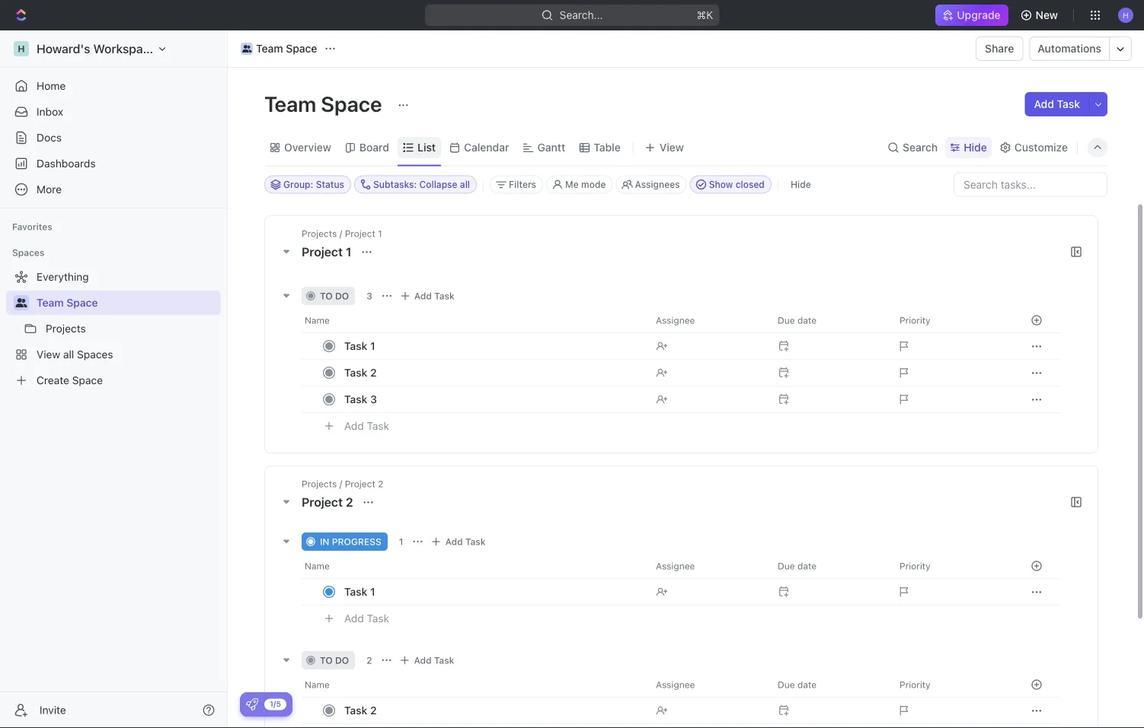 Task type: vqa. For each thing, say whether or not it's contained in the screenshot.
😗 ☺️
no



Task type: describe. For each thing, give the bounding box(es) containing it.
task 2 link
[[340, 700, 644, 722]]

new
[[1036, 9, 1058, 21]]

list
[[417, 141, 436, 154]]

date for 2
[[797, 680, 817, 690]]

3 inside task 3 link
[[370, 393, 377, 406]]

home link
[[6, 74, 221, 98]]

priority button for 3
[[890, 308, 1012, 332]]

h inside 'element'
[[18, 43, 25, 54]]

automations
[[1038, 42, 1101, 55]]

⌘k
[[696, 9, 713, 21]]

date for 1
[[797, 561, 817, 572]]

favorites
[[12, 222, 52, 232]]

search button
[[883, 137, 942, 158]]

upgrade link
[[936, 5, 1008, 26]]

list link
[[414, 137, 436, 158]]

show closed
[[709, 179, 765, 190]]

show
[[709, 179, 733, 190]]

search
[[903, 141, 938, 154]]

onboarding checklist button element
[[246, 699, 258, 711]]

new button
[[1014, 3, 1067, 27]]

h inside dropdown button
[[1123, 11, 1129, 19]]

gantt link
[[534, 137, 565, 158]]

1 vertical spatial team
[[264, 91, 316, 116]]

priority for 2
[[900, 680, 931, 690]]

task 3 link
[[340, 388, 644, 411]]

task inside task 3 link
[[344, 393, 367, 406]]

everything
[[37, 271, 89, 283]]

favorites button
[[6, 218, 58, 236]]

task inside 'task 2' link
[[344, 705, 367, 717]]

name for 3
[[305, 315, 330, 326]]

to do for 3
[[320, 291, 349, 301]]

status
[[316, 179, 344, 190]]

table link
[[591, 137, 621, 158]]

dashboards link
[[6, 152, 221, 176]]

group:
[[283, 179, 313, 190]]

create
[[37, 374, 69, 387]]

assignees button
[[616, 176, 687, 194]]

due date button for 1
[[769, 554, 890, 579]]

customize
[[1014, 141, 1068, 154]]

‎task 2 link
[[340, 362, 644, 384]]

calendar link
[[461, 137, 509, 158]]

to do for 2
[[320, 655, 349, 666]]

me mode
[[565, 179, 606, 190]]

hide inside button
[[791, 179, 811, 190]]

assignee button for 3
[[647, 308, 769, 332]]

2 name button from the top
[[302, 554, 647, 579]]

progress
[[332, 537, 381, 547]]

2 for ‎task 2
[[370, 366, 377, 379]]

gantt
[[537, 141, 565, 154]]

do for 3
[[335, 291, 349, 301]]

home
[[37, 80, 66, 92]]

in
[[320, 537, 329, 547]]

share
[[985, 42, 1014, 55]]

projects link
[[46, 317, 218, 341]]

projects / project 1
[[302, 228, 382, 239]]

howard's
[[37, 42, 90, 56]]

0 vertical spatial user group image
[[242, 45, 252, 53]]

closed
[[736, 179, 765, 190]]

due date for 3
[[778, 315, 817, 326]]

board link
[[356, 137, 389, 158]]

0 vertical spatial team space
[[256, 42, 317, 55]]

project 2
[[302, 495, 356, 510]]

0 vertical spatial spaces
[[12, 248, 44, 258]]

hide inside dropdown button
[[964, 141, 987, 154]]

dashboards
[[37, 157, 96, 170]]

assignee for 2
[[656, 680, 695, 690]]

1 for project 1
[[346, 245, 352, 259]]

‎task 1 link
[[340, 335, 644, 357]]

due for 1
[[778, 561, 795, 572]]

more button
[[6, 177, 221, 202]]

project up the project 2
[[345, 479, 375, 489]]

hide button
[[784, 176, 817, 194]]

0 vertical spatial team space link
[[237, 40, 321, 58]]

assignee button for 2
[[647, 673, 769, 697]]

task 1
[[344, 586, 375, 598]]

0 vertical spatial team
[[256, 42, 283, 55]]

project up project 1 at the left top
[[345, 228, 375, 239]]

1 vertical spatial team space
[[264, 91, 386, 116]]

inbox
[[37, 105, 63, 118]]

projects / project 2
[[302, 479, 383, 489]]

hide button
[[945, 137, 992, 158]]

to for 3
[[320, 291, 333, 301]]

me mode button
[[546, 176, 613, 194]]

create space
[[37, 374, 103, 387]]

1/5
[[270, 700, 281, 709]]

due date for 2
[[778, 680, 817, 690]]

task 2
[[344, 705, 377, 717]]



Task type: locate. For each thing, give the bounding box(es) containing it.
0 vertical spatial to
[[320, 291, 333, 301]]

‎task up ‎task 2
[[344, 340, 367, 352]]

1
[[378, 228, 382, 239], [346, 245, 352, 259], [370, 340, 375, 352], [399, 537, 403, 547], [370, 586, 375, 598]]

view
[[659, 141, 684, 154], [37, 348, 60, 361]]

projects up project 1 at the left top
[[302, 228, 337, 239]]

2 vertical spatial name
[[305, 680, 330, 690]]

1 vertical spatial view
[[37, 348, 60, 361]]

2 for task 2
[[370, 705, 377, 717]]

2 vertical spatial priority button
[[890, 673, 1012, 697]]

1 down progress
[[370, 586, 375, 598]]

1 vertical spatial name button
[[302, 554, 647, 579]]

0 horizontal spatial team space link
[[37, 291, 218, 315]]

invite
[[40, 705, 66, 717]]

name
[[305, 315, 330, 326], [305, 561, 330, 572], [305, 680, 330, 690]]

name button up ‎task 1 link
[[302, 308, 647, 332]]

date for 3
[[797, 315, 817, 326]]

due date button for 3
[[769, 308, 890, 332]]

filters button
[[490, 176, 543, 194]]

‎task for ‎task 1
[[344, 340, 367, 352]]

customize button
[[995, 137, 1072, 158]]

1 do from the top
[[335, 291, 349, 301]]

tree
[[6, 265, 221, 393]]

0 vertical spatial ‎task
[[344, 340, 367, 352]]

2 assignee button from the top
[[647, 554, 769, 579]]

project down the projects / project 2
[[302, 495, 343, 510]]

spaces up "create space" link
[[77, 348, 113, 361]]

1 vertical spatial do
[[335, 655, 349, 666]]

spaces inside tree
[[77, 348, 113, 361]]

1 vertical spatial assignee
[[656, 561, 695, 572]]

priority button
[[890, 308, 1012, 332], [890, 554, 1012, 579], [890, 673, 1012, 697]]

0 vertical spatial view
[[659, 141, 684, 154]]

view inside button
[[659, 141, 684, 154]]

1 vertical spatial to do
[[320, 655, 349, 666]]

to do down project 1 at the left top
[[320, 291, 349, 301]]

/ for 2
[[339, 479, 342, 489]]

do up task 2
[[335, 655, 349, 666]]

0 vertical spatial to do
[[320, 291, 349, 301]]

2 vertical spatial assignee
[[656, 680, 695, 690]]

tree inside sidebar navigation
[[6, 265, 221, 393]]

1 priority button from the top
[[890, 308, 1012, 332]]

/ up the project 2
[[339, 479, 342, 489]]

projects up the project 2
[[302, 479, 337, 489]]

1 vertical spatial /
[[339, 479, 342, 489]]

2 name from the top
[[305, 561, 330, 572]]

1 down subtasks: on the top
[[378, 228, 382, 239]]

3 due date button from the top
[[769, 673, 890, 697]]

task 3
[[344, 393, 377, 406]]

add task
[[1034, 98, 1080, 110], [414, 291, 455, 301], [344, 420, 389, 432], [445, 537, 486, 547], [344, 613, 389, 625], [414, 655, 454, 666]]

me
[[565, 179, 579, 190]]

1 right progress
[[399, 537, 403, 547]]

1 assignee from the top
[[656, 315, 695, 326]]

0 horizontal spatial all
[[63, 348, 74, 361]]

view inside tree
[[37, 348, 60, 361]]

1 to do from the top
[[320, 291, 349, 301]]

priority button for 2
[[890, 673, 1012, 697]]

2 to do from the top
[[320, 655, 349, 666]]

1 name from the top
[[305, 315, 330, 326]]

view for view all spaces
[[37, 348, 60, 361]]

1 horizontal spatial user group image
[[242, 45, 252, 53]]

name button for 3
[[302, 308, 647, 332]]

0 horizontal spatial h
[[18, 43, 25, 54]]

overview
[[284, 141, 331, 154]]

1 name button from the top
[[302, 308, 647, 332]]

1 vertical spatial user group image
[[16, 299, 27, 308]]

3 date from the top
[[797, 680, 817, 690]]

all
[[460, 179, 470, 190], [63, 348, 74, 361]]

projects inside sidebar navigation
[[46, 323, 86, 335]]

‎task for ‎task 2
[[344, 366, 367, 379]]

name button up 'task 2' link
[[302, 673, 647, 697]]

1 horizontal spatial spaces
[[77, 348, 113, 361]]

collapse
[[419, 179, 457, 190]]

1 vertical spatial due
[[778, 561, 795, 572]]

0 horizontal spatial user group image
[[16, 299, 27, 308]]

do for 2
[[335, 655, 349, 666]]

1 due from the top
[[778, 315, 795, 326]]

hide
[[964, 141, 987, 154], [791, 179, 811, 190]]

0 vertical spatial priority
[[900, 315, 931, 326]]

1 vertical spatial date
[[797, 561, 817, 572]]

1 vertical spatial projects
[[46, 323, 86, 335]]

2 vertical spatial team space
[[37, 297, 98, 309]]

1 priority from the top
[[900, 315, 931, 326]]

3 up ‎task 1
[[366, 291, 372, 301]]

mode
[[581, 179, 606, 190]]

‎task
[[344, 340, 367, 352], [344, 366, 367, 379]]

2 for project 2
[[346, 495, 353, 510]]

task 1 link
[[340, 581, 644, 603]]

1 assignee button from the top
[[647, 308, 769, 332]]

1 / from the top
[[339, 228, 342, 239]]

assignee
[[656, 315, 695, 326], [656, 561, 695, 572], [656, 680, 695, 690]]

do
[[335, 291, 349, 301], [335, 655, 349, 666]]

to for 2
[[320, 655, 333, 666]]

assignee for 3
[[656, 315, 695, 326]]

2 vertical spatial name button
[[302, 673, 647, 697]]

1 vertical spatial name
[[305, 561, 330, 572]]

2 to from the top
[[320, 655, 333, 666]]

2
[[370, 366, 377, 379], [378, 479, 383, 489], [346, 495, 353, 510], [366, 655, 372, 666], [370, 705, 377, 717]]

tree containing everything
[[6, 265, 221, 393]]

add task button
[[1025, 92, 1089, 117], [396, 287, 461, 305], [337, 417, 395, 435], [427, 533, 492, 551], [337, 610, 395, 628], [396, 652, 460, 670]]

table
[[594, 141, 621, 154]]

0 vertical spatial assignee
[[656, 315, 695, 326]]

onboarding checklist button image
[[246, 699, 258, 711]]

1 vertical spatial due date button
[[769, 554, 890, 579]]

1 up ‎task 2
[[370, 340, 375, 352]]

2 vertical spatial due date button
[[769, 673, 890, 697]]

projects for project 1
[[302, 228, 337, 239]]

0 vertical spatial date
[[797, 315, 817, 326]]

create space link
[[6, 369, 218, 393]]

Search tasks... text field
[[954, 173, 1107, 196]]

1 vertical spatial assignee button
[[647, 554, 769, 579]]

hide right search
[[964, 141, 987, 154]]

1 to from the top
[[320, 291, 333, 301]]

1 horizontal spatial team space link
[[237, 40, 321, 58]]

1 ‎task from the top
[[344, 340, 367, 352]]

3 name button from the top
[[302, 673, 647, 697]]

all right 'collapse' on the top left of the page
[[460, 179, 470, 190]]

user group image inside sidebar navigation
[[16, 299, 27, 308]]

2 / from the top
[[339, 479, 342, 489]]

1 vertical spatial priority
[[900, 561, 931, 572]]

0 vertical spatial all
[[460, 179, 470, 190]]

h
[[1123, 11, 1129, 19], [18, 43, 25, 54]]

date
[[797, 315, 817, 326], [797, 561, 817, 572], [797, 680, 817, 690]]

assignees
[[635, 179, 680, 190]]

team space inside tree
[[37, 297, 98, 309]]

share button
[[976, 37, 1023, 61]]

space
[[286, 42, 317, 55], [321, 91, 382, 116], [66, 297, 98, 309], [72, 374, 103, 387]]

3 assignee button from the top
[[647, 673, 769, 697]]

1 horizontal spatial view
[[659, 141, 684, 154]]

3 due from the top
[[778, 680, 795, 690]]

1 vertical spatial 3
[[370, 393, 377, 406]]

spaces down the favorites button
[[12, 248, 44, 258]]

1 vertical spatial h
[[18, 43, 25, 54]]

2 vertical spatial team
[[37, 297, 64, 309]]

more
[[37, 183, 62, 196]]

2 vertical spatial due
[[778, 680, 795, 690]]

1 horizontal spatial hide
[[964, 141, 987, 154]]

0 vertical spatial due
[[778, 315, 795, 326]]

‎task 1
[[344, 340, 375, 352]]

search...
[[559, 9, 603, 21]]

1 horizontal spatial all
[[460, 179, 470, 190]]

calendar
[[464, 141, 509, 154]]

priority button for 1
[[890, 554, 1012, 579]]

3 assignee from the top
[[656, 680, 695, 690]]

team
[[256, 42, 283, 55], [264, 91, 316, 116], [37, 297, 64, 309]]

due
[[778, 315, 795, 326], [778, 561, 795, 572], [778, 680, 795, 690]]

task
[[1057, 98, 1080, 110], [434, 291, 455, 301], [344, 393, 367, 406], [367, 420, 389, 432], [465, 537, 486, 547], [344, 586, 367, 598], [367, 613, 389, 625], [434, 655, 454, 666], [344, 705, 367, 717]]

set priority image
[[890, 724, 1012, 729]]

project 1
[[302, 245, 355, 259]]

3 name from the top
[[305, 680, 330, 690]]

due for 3
[[778, 315, 795, 326]]

view button
[[640, 137, 689, 158]]

assignee button for 1
[[647, 554, 769, 579]]

projects for project 2
[[302, 479, 337, 489]]

3 priority button from the top
[[890, 673, 1012, 697]]

2 assignee from the top
[[656, 561, 695, 572]]

2 vertical spatial due date
[[778, 680, 817, 690]]

spaces
[[12, 248, 44, 258], [77, 348, 113, 361]]

view up create
[[37, 348, 60, 361]]

view for view
[[659, 141, 684, 154]]

1 vertical spatial spaces
[[77, 348, 113, 361]]

do down project 1 at the left top
[[335, 291, 349, 301]]

add
[[1034, 98, 1054, 110], [414, 291, 432, 301], [344, 420, 364, 432], [445, 537, 463, 547], [344, 613, 364, 625], [414, 655, 432, 666]]

0 vertical spatial assignee button
[[647, 308, 769, 332]]

team space link
[[237, 40, 321, 58], [37, 291, 218, 315]]

1 vertical spatial ‎task
[[344, 366, 367, 379]]

in progress
[[320, 537, 381, 547]]

1 for ‎task 1
[[370, 340, 375, 352]]

priority for 3
[[900, 315, 931, 326]]

1 down projects / project 1
[[346, 245, 352, 259]]

1 due date from the top
[[778, 315, 817, 326]]

1 vertical spatial priority button
[[890, 554, 1012, 579]]

group: status
[[283, 179, 344, 190]]

3 down ‎task 2
[[370, 393, 377, 406]]

inbox link
[[6, 100, 221, 124]]

0 horizontal spatial spaces
[[12, 248, 44, 258]]

2 date from the top
[[797, 561, 817, 572]]

2 vertical spatial projects
[[302, 479, 337, 489]]

1 vertical spatial due date
[[778, 561, 817, 572]]

2 ‎task from the top
[[344, 366, 367, 379]]

due date button for 2
[[769, 673, 890, 697]]

hide right closed
[[791, 179, 811, 190]]

assignee for 1
[[656, 561, 695, 572]]

‎task 2
[[344, 366, 377, 379]]

0 horizontal spatial hide
[[791, 179, 811, 190]]

1 date from the top
[[797, 315, 817, 326]]

‎task down ‎task 1
[[344, 366, 367, 379]]

0 vertical spatial priority button
[[890, 308, 1012, 332]]

everything link
[[6, 265, 218, 289]]

1 vertical spatial all
[[63, 348, 74, 361]]

1 for task 1
[[370, 586, 375, 598]]

due date for 1
[[778, 561, 817, 572]]

2 due date from the top
[[778, 561, 817, 572]]

show closed button
[[690, 176, 772, 194]]

automations button
[[1030, 37, 1109, 60]]

0 vertical spatial name button
[[302, 308, 647, 332]]

0 vertical spatial hide
[[964, 141, 987, 154]]

workspace
[[93, 42, 156, 56]]

2 vertical spatial date
[[797, 680, 817, 690]]

1 vertical spatial team space link
[[37, 291, 218, 315]]

1 horizontal spatial h
[[1123, 11, 1129, 19]]

team inside tree
[[37, 297, 64, 309]]

overview link
[[281, 137, 331, 158]]

user group image
[[242, 45, 252, 53], [16, 299, 27, 308]]

subtasks: collapse all
[[373, 179, 470, 190]]

2 vertical spatial assignee button
[[647, 673, 769, 697]]

0 vertical spatial name
[[305, 315, 330, 326]]

project
[[345, 228, 375, 239], [302, 245, 343, 259], [345, 479, 375, 489], [302, 495, 343, 510]]

1 due date button from the top
[[769, 308, 890, 332]]

view all spaces link
[[6, 343, 218, 367]]

2 vertical spatial priority
[[900, 680, 931, 690]]

2 due date button from the top
[[769, 554, 890, 579]]

board
[[359, 141, 389, 154]]

1 vertical spatial to
[[320, 655, 333, 666]]

docs link
[[6, 126, 221, 150]]

subtasks:
[[373, 179, 417, 190]]

0 horizontal spatial view
[[37, 348, 60, 361]]

0 vertical spatial h
[[1123, 11, 1129, 19]]

filters
[[509, 179, 536, 190]]

view button
[[640, 130, 689, 166]]

3 priority from the top
[[900, 680, 931, 690]]

to do up task 2
[[320, 655, 349, 666]]

priority
[[900, 315, 931, 326], [900, 561, 931, 572], [900, 680, 931, 690]]

/ up project 1 at the left top
[[339, 228, 342, 239]]

0 vertical spatial due date button
[[769, 308, 890, 332]]

team space
[[256, 42, 317, 55], [264, 91, 386, 116], [37, 297, 98, 309]]

name button for 2
[[302, 673, 647, 697]]

h button
[[1114, 3, 1138, 27]]

view all spaces
[[37, 348, 113, 361]]

2 priority button from the top
[[890, 554, 1012, 579]]

0 vertical spatial /
[[339, 228, 342, 239]]

all up create space
[[63, 348, 74, 361]]

0 vertical spatial projects
[[302, 228, 337, 239]]

name button up the task 1 link
[[302, 554, 647, 579]]

howard's workspace
[[37, 42, 156, 56]]

due for 2
[[778, 680, 795, 690]]

2 do from the top
[[335, 655, 349, 666]]

project down projects / project 1
[[302, 245, 343, 259]]

2 due from the top
[[778, 561, 795, 572]]

all inside sidebar navigation
[[63, 348, 74, 361]]

0 vertical spatial do
[[335, 291, 349, 301]]

1 vertical spatial hide
[[791, 179, 811, 190]]

/ for 1
[[339, 228, 342, 239]]

name for 2
[[305, 680, 330, 690]]

2 priority from the top
[[900, 561, 931, 572]]

howard's workspace, , element
[[14, 41, 29, 56]]

upgrade
[[957, 9, 1001, 21]]

0 vertical spatial 3
[[366, 291, 372, 301]]

priority for 1
[[900, 561, 931, 572]]

view up the assignees
[[659, 141, 684, 154]]

sidebar navigation
[[0, 30, 231, 729]]

0 vertical spatial due date
[[778, 315, 817, 326]]

/
[[339, 228, 342, 239], [339, 479, 342, 489]]

3 due date from the top
[[778, 680, 817, 690]]

docs
[[37, 131, 62, 144]]

projects up view all spaces
[[46, 323, 86, 335]]



